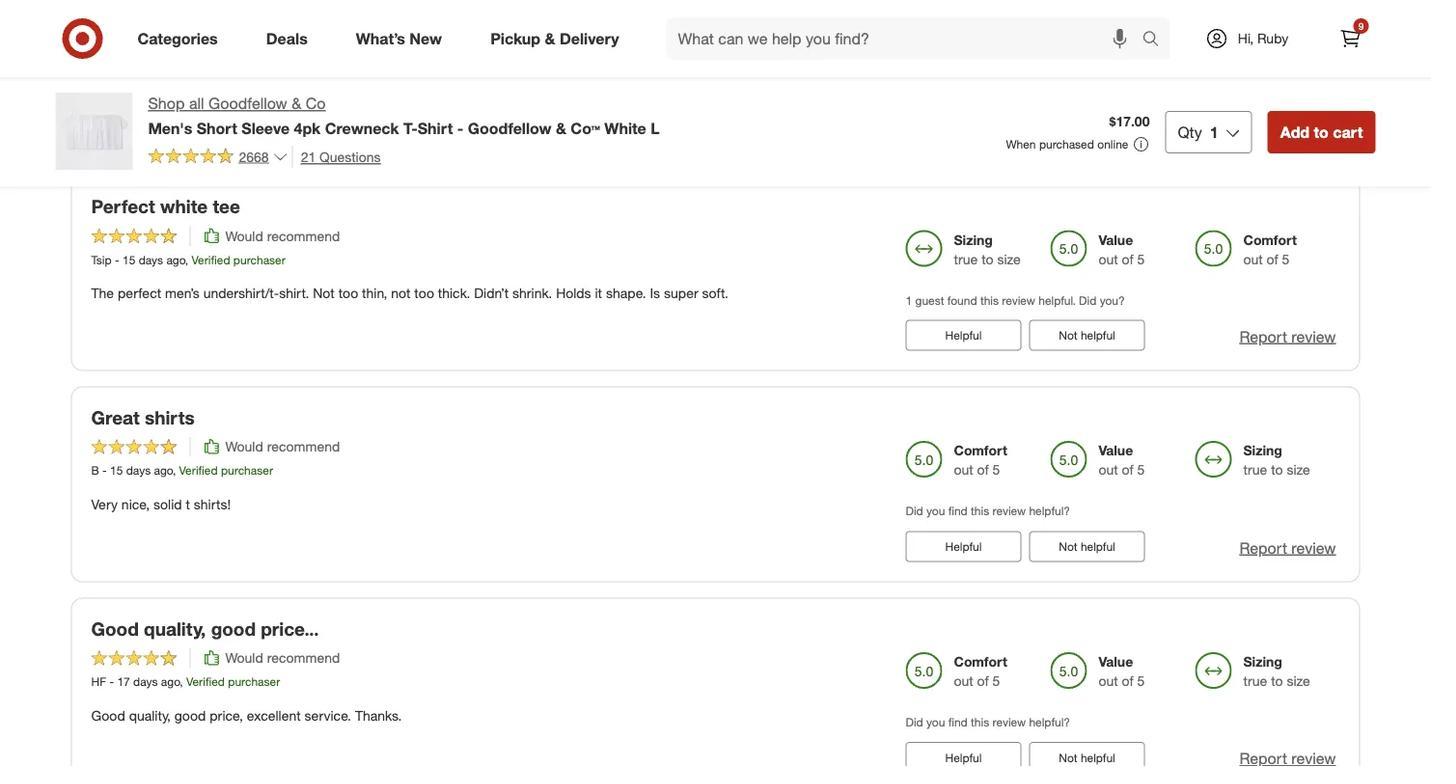Task type: describe. For each thing, give the bounding box(es) containing it.
white
[[160, 196, 208, 218]]

solid
[[154, 496, 182, 513]]

did you find this review helpful? for great shirts
[[906, 504, 1071, 519]]

report for great shirts
[[1240, 539, 1288, 557]]

15 for great
[[110, 464, 123, 478]]

would recommend for good quality, good price...
[[225, 650, 340, 667]]

21
[[301, 148, 316, 165]]

categories link
[[121, 17, 242, 60]]

find for good quality, good price...
[[949, 716, 968, 730]]

used
[[236, 73, 269, 90]]

days for shirts
[[126, 464, 151, 478]]

did you find this review helpful? for good quality, good price...
[[906, 716, 1071, 730]]

momof4
[[91, 41, 134, 56]]

short
[[197, 119, 237, 137]]

ago for white
[[166, 252, 185, 267]]

very
[[91, 496, 118, 513]]

new
[[410, 29, 442, 48]]

, up quality!
[[208, 41, 211, 56]]

t
[[186, 496, 190, 513]]

questions
[[320, 148, 381, 165]]

1 not helpful from the top
[[1059, 117, 1116, 131]]

momof4 - 13 days ago , verified purchaser
[[91, 41, 308, 56]]

l
[[651, 119, 660, 137]]

the perfect men's undershirt/t-shirt. not too thin, not too thick. didn't shrink. holds it shape. is super soft.
[[91, 284, 729, 301]]

this for perfect white tee
[[981, 293, 999, 307]]

2 too from the left
[[415, 284, 434, 301]]

report review for great shirts
[[1240, 539, 1337, 557]]

not
[[391, 284, 411, 301]]

white
[[605, 119, 647, 137]]

21 questions link
[[292, 146, 381, 168]]

shrink.
[[513, 284, 552, 301]]

- for quality,
[[109, 675, 114, 689]]

super
[[664, 284, 699, 301]]

1 report review from the top
[[1240, 116, 1337, 135]]

value for good
[[1099, 654, 1134, 671]]

holds
[[556, 284, 591, 301]]

1 not helpful button from the top
[[1030, 109, 1146, 140]]

not helpful for great shirts
[[1059, 540, 1116, 554]]

search
[[1134, 31, 1180, 50]]

great shirts
[[91, 407, 195, 429]]

helpful for good quality, good price...
[[1081, 751, 1116, 765]]

shirt
[[418, 119, 453, 137]]

thanks.
[[355, 707, 402, 724]]

found for value out of 5
[[948, 293, 978, 307]]

ruby
[[1258, 30, 1289, 47]]

this for good quality, good price...
[[971, 716, 990, 730]]

2668 link
[[148, 146, 288, 169]]

men's
[[148, 119, 192, 137]]

What can we help you find? suggestions appear below search field
[[667, 17, 1147, 60]]

all
[[189, 94, 204, 113]]

t-
[[404, 119, 418, 137]]

add to cart
[[1281, 122, 1364, 141]]

1 report review button from the top
[[1240, 115, 1337, 137]]

purchased
[[1040, 137, 1095, 151]]

report for perfect white tee
[[1240, 327, 1288, 346]]

great for great shirts
[[91, 407, 140, 429]]

- inside shop all goodfellow & co men's short sleeve 4pk crewneck t-shirt - goodfellow & co™ white l
[[457, 119, 464, 137]]

what's new
[[356, 29, 442, 48]]

add
[[1281, 122, 1310, 141]]

21 questions
[[301, 148, 381, 165]]

not helpful for perfect white tee
[[1059, 328, 1116, 343]]

0 vertical spatial &
[[545, 29, 556, 48]]

great price and quality! used for work uniform.
[[91, 73, 374, 90]]

quality, for good quality, good price, excellent service. thanks.
[[129, 707, 171, 724]]

qty
[[1178, 122, 1203, 141]]

deals link
[[250, 17, 332, 60]]

co
[[306, 94, 326, 113]]

guest for out
[[916, 293, 945, 307]]

hi, ruby
[[1239, 30, 1289, 47]]

perfect
[[91, 196, 155, 218]]

not for great shirts
[[1059, 540, 1078, 554]]

for
[[272, 73, 288, 90]]

1 would recommend from the top
[[225, 16, 340, 33]]

co™
[[571, 119, 600, 137]]

perfect white tee
[[91, 196, 240, 218]]

not for good quality, good price...
[[1059, 751, 1078, 765]]

to inside button
[[1314, 122, 1329, 141]]

recommend for great shirts
[[267, 439, 340, 455]]

$17.00
[[1110, 113, 1150, 130]]

image of men's short sleeve 4pk crewneck t-shirt - goodfellow & co™ white l image
[[56, 93, 133, 170]]

9 link
[[1330, 17, 1372, 60]]

helpful? for good quality, good price...
[[1030, 716, 1071, 730]]

deals
[[266, 29, 308, 48]]

great for great price and quality! used for work uniform.
[[91, 73, 125, 90]]

online
[[1098, 137, 1129, 151]]

4pk
[[294, 119, 321, 137]]

not helpful button for great shirts
[[1030, 531, 1146, 562]]

undershirt/t-
[[203, 284, 279, 301]]

men's
[[165, 284, 200, 301]]

would recommend for perfect white tee
[[225, 227, 340, 244]]

good quality, good price, excellent service. thanks.
[[91, 707, 402, 724]]

price...
[[261, 618, 319, 640]]

, for shirts
[[173, 464, 176, 478]]

13
[[145, 41, 158, 56]]

very nice, solid t shirts!
[[91, 496, 231, 513]]

what's
[[356, 29, 405, 48]]

hf
[[91, 675, 106, 689]]

didn't
[[474, 284, 509, 301]]

search button
[[1134, 17, 1180, 64]]

1 would from the top
[[225, 16, 263, 33]]

this for great shirts
[[971, 504, 990, 519]]

1 guest found this review helpful. did you? for true
[[906, 82, 1125, 96]]

verified for shirts
[[179, 464, 218, 478]]

1 report from the top
[[1240, 116, 1288, 135]]

helpful button for good
[[906, 743, 1022, 768]]

delivery
[[560, 29, 619, 48]]

17
[[117, 675, 130, 689]]

shirts
[[145, 407, 195, 429]]

it
[[595, 284, 602, 301]]

1 for sizing true to size
[[906, 82, 913, 96]]

not helpful button for perfect white tee
[[1030, 320, 1146, 351]]

2668
[[239, 148, 269, 165]]

b - 15 days ago , verified purchaser
[[91, 464, 273, 478]]

2 value out of 5 from the top
[[1099, 442, 1145, 479]]



Task type: vqa. For each thing, say whether or not it's contained in the screenshot.
HI, RUBY
yes



Task type: locate. For each thing, give the bounding box(es) containing it.
tsip
[[91, 252, 112, 267]]

comfort out of 5
[[1099, 20, 1153, 56], [1244, 231, 1298, 267], [954, 442, 1008, 479], [954, 654, 1008, 690]]

good for price,
[[174, 707, 206, 724]]

would
[[225, 16, 263, 33], [225, 227, 263, 244], [225, 439, 263, 455], [225, 650, 263, 667]]

2 vertical spatial report
[[1240, 539, 1288, 557]]

good up 17
[[91, 618, 139, 640]]

2 report from the top
[[1240, 327, 1288, 346]]

out
[[1099, 39, 1119, 56], [1099, 250, 1119, 267], [1244, 250, 1264, 267], [954, 462, 974, 479], [1099, 462, 1119, 479], [954, 673, 974, 690], [1099, 673, 1119, 690]]

, up men's
[[185, 252, 188, 267]]

2 vertical spatial &
[[556, 119, 567, 137]]

3 helpful from the top
[[946, 751, 982, 765]]

1 guest from the top
[[916, 82, 945, 96]]

recommend for perfect white tee
[[267, 227, 340, 244]]

1 vertical spatial you
[[927, 716, 946, 730]]

you for great shirts
[[927, 504, 946, 519]]

1 1 guest found this review helpful. did you? from the top
[[906, 82, 1125, 96]]

1 horizontal spatial good
[[211, 618, 256, 640]]

2 not helpful button from the top
[[1030, 320, 1146, 351]]

would down good quality, good price...
[[225, 650, 263, 667]]

sizing true to size
[[1244, 20, 1311, 56], [954, 231, 1021, 267], [1244, 442, 1311, 479], [1244, 654, 1311, 690]]

you? for true
[[1100, 82, 1125, 96]]

you
[[927, 504, 946, 519], [927, 716, 946, 730]]

service.
[[305, 707, 351, 724]]

good for good quality, good price, excellent service. thanks.
[[91, 707, 125, 724]]

would for white
[[225, 227, 263, 244]]

3 value from the top
[[1099, 654, 1134, 671]]

1 find from the top
[[949, 504, 968, 519]]

qty 1
[[1178, 122, 1219, 141]]

1 vertical spatial find
[[949, 716, 968, 730]]

0 vertical spatial find
[[949, 504, 968, 519]]

add to cart button
[[1268, 111, 1376, 153]]

2 great from the top
[[91, 407, 140, 429]]

verified for quality,
[[186, 675, 225, 689]]

15 right tsip
[[123, 252, 135, 267]]

ago
[[189, 41, 208, 56], [166, 252, 185, 267], [154, 464, 173, 478], [161, 675, 180, 689]]

would for shirts
[[225, 439, 263, 455]]

tsip - 15 days ago , verified purchaser
[[91, 252, 286, 267]]

0 horizontal spatial good
[[174, 707, 206, 724]]

good for price...
[[211, 618, 256, 640]]

would left deals
[[225, 16, 263, 33]]

goodfellow right shirt
[[468, 119, 552, 137]]

1 you from the top
[[927, 504, 946, 519]]

what's new link
[[340, 17, 466, 60]]

helpful. for true
[[1039, 82, 1076, 96]]

ago up very nice, solid t shirts!
[[154, 464, 173, 478]]

0 vertical spatial value out of 5
[[1099, 231, 1145, 267]]

2 vertical spatial report review
[[1240, 539, 1337, 557]]

1 value from the top
[[1099, 231, 1134, 248]]

would recommend up shirt.
[[225, 227, 340, 244]]

, right 17
[[180, 675, 183, 689]]

2 vertical spatial 1
[[906, 293, 913, 307]]

helpful button for tee
[[906, 320, 1022, 351]]

good down hf - 17 days ago , verified purchaser at bottom left
[[174, 707, 206, 724]]

0 horizontal spatial too
[[339, 284, 358, 301]]

uniform.
[[325, 73, 374, 90]]

too left thin,
[[339, 284, 358, 301]]

b
[[91, 464, 99, 478]]

helpful for great shirts
[[1081, 540, 1116, 554]]

and
[[163, 73, 186, 90]]

goodfellow down used
[[209, 94, 287, 113]]

good
[[211, 618, 256, 640], [174, 707, 206, 724]]

ago up quality!
[[189, 41, 208, 56]]

1 vertical spatial goodfellow
[[468, 119, 552, 137]]

2 vertical spatial value out of 5
[[1099, 654, 1145, 690]]

& right pickup
[[545, 29, 556, 48]]

1 horizontal spatial goodfellow
[[468, 119, 552, 137]]

find for great shirts
[[949, 504, 968, 519]]

perfect
[[118, 284, 161, 301]]

did you find this review helpful?
[[906, 504, 1071, 519], [906, 716, 1071, 730]]

purchaser up the shirts!
[[221, 464, 273, 478]]

good
[[91, 618, 139, 640], [91, 707, 125, 724]]

2 helpful from the top
[[1081, 328, 1116, 343]]

1 vertical spatial helpful button
[[906, 531, 1022, 562]]

helpful.
[[1039, 82, 1076, 96], [1039, 293, 1076, 307]]

find
[[949, 504, 968, 519], [949, 716, 968, 730]]

1 vertical spatial report
[[1240, 327, 1288, 346]]

is
[[650, 284, 660, 301]]

helpful. for out
[[1039, 293, 1076, 307]]

1 vertical spatial 15
[[110, 464, 123, 478]]

- for white
[[115, 252, 119, 267]]

1 vertical spatial value
[[1099, 442, 1134, 459]]

1 vertical spatial &
[[292, 94, 301, 113]]

3 would recommend from the top
[[225, 439, 340, 455]]

report review button for perfect white tee
[[1240, 326, 1337, 348]]

shirts!
[[194, 496, 231, 513]]

0 vertical spatial report review button
[[1240, 115, 1337, 137]]

3 would from the top
[[225, 439, 263, 455]]

good left price...
[[211, 618, 256, 640]]

days for quality,
[[133, 675, 158, 689]]

2 vertical spatial value
[[1099, 654, 1134, 671]]

excellent
[[247, 707, 301, 724]]

1 helpful? from the top
[[1030, 504, 1071, 519]]

not helpful button for good quality, good price...
[[1030, 743, 1146, 768]]

1 vertical spatial report review
[[1240, 327, 1337, 346]]

0 vertical spatial found
[[948, 82, 978, 96]]

would recommend down price...
[[225, 650, 340, 667]]

not helpful for good quality, good price...
[[1059, 751, 1116, 765]]

not for perfect white tee
[[1059, 328, 1078, 343]]

value for tee
[[1099, 231, 1134, 248]]

15
[[123, 252, 135, 267], [110, 464, 123, 478]]

0 vertical spatial report review
[[1240, 116, 1337, 135]]

1 found from the top
[[948, 82, 978, 96]]

0 vertical spatial great
[[91, 73, 125, 90]]

2 helpful from the top
[[946, 540, 982, 554]]

shirt.
[[279, 284, 309, 301]]

quality, down 17
[[129, 707, 171, 724]]

purchaser up undershirt/t-
[[234, 252, 286, 267]]

pickup & delivery
[[491, 29, 619, 48]]

hf - 17 days ago , verified purchaser
[[91, 675, 280, 689]]

would recommend up the shirts!
[[225, 439, 340, 455]]

&
[[545, 29, 556, 48], [292, 94, 301, 113], [556, 119, 567, 137]]

shop all goodfellow & co men's short sleeve 4pk crewneck t-shirt - goodfellow & co™ white l
[[148, 94, 660, 137]]

quality, for good quality, good price...
[[144, 618, 206, 640]]

great down momof4
[[91, 73, 125, 90]]

0 vertical spatial value
[[1099, 231, 1134, 248]]

good down the hf
[[91, 707, 125, 724]]

not helpful
[[1059, 117, 1116, 131], [1059, 328, 1116, 343], [1059, 540, 1116, 554], [1059, 751, 1116, 765]]

would recommend for great shirts
[[225, 439, 340, 455]]

verified
[[214, 41, 253, 56], [192, 252, 230, 267], [179, 464, 218, 478], [186, 675, 225, 689]]

0 vertical spatial helpful
[[946, 328, 982, 343]]

of
[[1122, 39, 1134, 56], [1122, 250, 1134, 267], [1267, 250, 1279, 267], [978, 462, 989, 479], [1122, 462, 1134, 479], [978, 673, 989, 690], [1122, 673, 1134, 690]]

1 guest found this review helpful. did you? for out
[[906, 293, 1125, 307]]

4 recommend from the top
[[267, 650, 340, 667]]

2 helpful button from the top
[[906, 531, 1022, 562]]

thick.
[[438, 284, 471, 301]]

3 report review button from the top
[[1240, 537, 1337, 559]]

days right 13
[[161, 41, 186, 56]]

shop
[[148, 94, 185, 113]]

report review button for great shirts
[[1240, 537, 1337, 559]]

0 vertical spatial goodfellow
[[209, 94, 287, 113]]

0 vertical spatial report
[[1240, 116, 1288, 135]]

purchaser for good quality, good price...
[[228, 675, 280, 689]]

quality,
[[144, 618, 206, 640], [129, 707, 171, 724]]

15 for perfect
[[123, 252, 135, 267]]

would recommend up for
[[225, 16, 340, 33]]

helpful?
[[1030, 504, 1071, 519], [1030, 716, 1071, 730]]

2 report review from the top
[[1240, 327, 1337, 346]]

thin,
[[362, 284, 387, 301]]

days for white
[[139, 252, 163, 267]]

1 vertical spatial helpful
[[946, 540, 982, 554]]

2 value from the top
[[1099, 442, 1134, 459]]

0 vertical spatial guest
[[916, 82, 945, 96]]

would down tee on the top left
[[225, 227, 263, 244]]

2 vertical spatial helpful
[[946, 751, 982, 765]]

great left "shirts"
[[91, 407, 140, 429]]

true
[[1244, 39, 1268, 56], [954, 250, 978, 267], [1244, 462, 1268, 479], [1244, 673, 1268, 690]]

2 1 guest found this review helpful. did you? from the top
[[906, 293, 1125, 307]]

helpful? for great shirts
[[1030, 504, 1071, 519]]

ago for shirts
[[154, 464, 173, 478]]

1 vertical spatial 1
[[1210, 122, 1219, 141]]

shape.
[[606, 284, 646, 301]]

1 vertical spatial quality,
[[129, 707, 171, 724]]

nice,
[[122, 496, 150, 513]]

goodfellow
[[209, 94, 287, 113], [468, 119, 552, 137]]

2 guest from the top
[[916, 293, 945, 307]]

2 find from the top
[[949, 716, 968, 730]]

report review button
[[1240, 115, 1337, 137], [1240, 326, 1337, 348], [1240, 537, 1337, 559]]

1 vertical spatial found
[[948, 293, 978, 307]]

3 not helpful from the top
[[1059, 540, 1116, 554]]

0 vertical spatial helpful?
[[1030, 504, 1071, 519]]

1 helpful from the top
[[946, 328, 982, 343]]

2 would from the top
[[225, 227, 263, 244]]

pickup
[[491, 29, 541, 48]]

1 you? from the top
[[1100, 82, 1125, 96]]

recommend for good quality, good price...
[[267, 650, 340, 667]]

1 for value out of 5
[[906, 293, 913, 307]]

1 helpful from the top
[[1081, 117, 1116, 131]]

0 vertical spatial 1 guest found this review helpful. did you?
[[906, 82, 1125, 96]]

9
[[1359, 20, 1364, 32]]

1 helpful button from the top
[[906, 320, 1022, 351]]

purchaser for perfect white tee
[[234, 252, 286, 267]]

quality, up hf - 17 days ago , verified purchaser at bottom left
[[144, 618, 206, 640]]

guest for true
[[916, 82, 945, 96]]

work
[[292, 73, 322, 90]]

to
[[1272, 39, 1284, 56], [1314, 122, 1329, 141], [982, 250, 994, 267], [1272, 462, 1284, 479], [1272, 673, 1284, 690]]

value
[[1099, 231, 1134, 248], [1099, 442, 1134, 459], [1099, 654, 1134, 671]]

1 vertical spatial good
[[91, 707, 125, 724]]

value out of 5 for good
[[1099, 654, 1145, 690]]

purchaser for great shirts
[[221, 464, 273, 478]]

, for quality,
[[180, 675, 183, 689]]

2 good from the top
[[91, 707, 125, 724]]

pickup & delivery link
[[474, 17, 644, 60]]

, for white
[[185, 252, 188, 267]]

days up nice, on the left of the page
[[126, 464, 151, 478]]

1 vertical spatial report review button
[[1240, 326, 1337, 348]]

2 recommend from the top
[[267, 227, 340, 244]]

helpful for perfect white tee
[[1081, 328, 1116, 343]]

0 vertical spatial quality,
[[144, 618, 206, 640]]

2 you? from the top
[[1100, 293, 1125, 307]]

1 did you find this review helpful? from the top
[[906, 504, 1071, 519]]

size
[[1287, 39, 1311, 56], [998, 250, 1021, 267], [1287, 462, 1311, 479], [1287, 673, 1311, 690]]

3 value out of 5 from the top
[[1099, 654, 1145, 690]]

- left 13
[[137, 41, 142, 56]]

1 vertical spatial 1 guest found this review helpful. did you?
[[906, 293, 1125, 307]]

3 helpful from the top
[[1081, 540, 1116, 554]]

2 not helpful from the top
[[1059, 328, 1116, 343]]

helpful
[[946, 328, 982, 343], [946, 540, 982, 554], [946, 751, 982, 765]]

- right shirt
[[457, 119, 464, 137]]

0 vertical spatial 1
[[906, 82, 913, 96]]

2 found from the top
[[948, 293, 978, 307]]

2 you from the top
[[927, 716, 946, 730]]

0 horizontal spatial goodfellow
[[209, 94, 287, 113]]

, up solid at the bottom left of the page
[[173, 464, 176, 478]]

verified for white
[[192, 252, 230, 267]]

- right tsip
[[115, 252, 119, 267]]

& left co
[[292, 94, 301, 113]]

4 would from the top
[[225, 650, 263, 667]]

0 vertical spatial good
[[91, 618, 139, 640]]

1 value out of 5 from the top
[[1099, 231, 1145, 267]]

1 vertical spatial helpful.
[[1039, 293, 1076, 307]]

0 vertical spatial you
[[927, 504, 946, 519]]

2 report review button from the top
[[1240, 326, 1337, 348]]

2 vertical spatial helpful button
[[906, 743, 1022, 768]]

purchaser up for
[[256, 41, 308, 56]]

3 not helpful button from the top
[[1030, 531, 1146, 562]]

2 helpful? from the top
[[1030, 716, 1071, 730]]

0 vertical spatial you?
[[1100, 82, 1125, 96]]

you for good quality, good price...
[[927, 716, 946, 730]]

1 helpful. from the top
[[1039, 82, 1076, 96]]

3 report review from the top
[[1240, 539, 1337, 557]]

ago up men's
[[166, 252, 185, 267]]

1 recommend from the top
[[267, 16, 340, 33]]

ago right 17
[[161, 675, 180, 689]]

report review
[[1240, 116, 1337, 135], [1240, 327, 1337, 346], [1240, 539, 1337, 557]]

crewneck
[[325, 119, 399, 137]]

value out of 5 for tee
[[1099, 231, 1145, 267]]

& left co™
[[556, 119, 567, 137]]

would for quality,
[[225, 650, 263, 667]]

soft.
[[702, 284, 729, 301]]

ago for quality,
[[161, 675, 180, 689]]

you? for out
[[1100, 293, 1125, 307]]

2 vertical spatial report review button
[[1240, 537, 1337, 559]]

4 helpful from the top
[[1081, 751, 1116, 765]]

price
[[129, 73, 159, 90]]

2 would recommend from the top
[[225, 227, 340, 244]]

4 not helpful button from the top
[[1030, 743, 1146, 768]]

verified up men's
[[192, 252, 230, 267]]

0 vertical spatial helpful button
[[906, 320, 1022, 351]]

too right not
[[415, 284, 434, 301]]

cart
[[1334, 122, 1364, 141]]

4 would recommend from the top
[[225, 650, 340, 667]]

when
[[1006, 137, 1036, 151]]

,
[[208, 41, 211, 56], [185, 252, 188, 267], [173, 464, 176, 478], [180, 675, 183, 689]]

helpful for tee
[[946, 328, 982, 343]]

great
[[91, 73, 125, 90], [91, 407, 140, 429]]

1 vertical spatial guest
[[916, 293, 945, 307]]

0 vertical spatial 15
[[123, 252, 135, 267]]

3 report from the top
[[1240, 539, 1288, 557]]

1 vertical spatial good
[[174, 707, 206, 724]]

- for shirts
[[102, 464, 107, 478]]

verified up price,
[[186, 675, 225, 689]]

would up the shirts!
[[225, 439, 263, 455]]

good for good quality, good price...
[[91, 618, 139, 640]]

helpful for good
[[946, 751, 982, 765]]

2 helpful. from the top
[[1039, 293, 1076, 307]]

verified up great price and quality! used for work uniform.
[[214, 41, 253, 56]]

purchaser up good quality, good price, excellent service. thanks.
[[228, 675, 280, 689]]

1 great from the top
[[91, 73, 125, 90]]

3 recommend from the top
[[267, 439, 340, 455]]

hi,
[[1239, 30, 1254, 47]]

1 vertical spatial great
[[91, 407, 140, 429]]

days up perfect
[[139, 252, 163, 267]]

report review for perfect white tee
[[1240, 327, 1337, 346]]

1 good from the top
[[91, 618, 139, 640]]

3 helpful button from the top
[[906, 743, 1022, 768]]

when purchased online
[[1006, 137, 1129, 151]]

tee
[[213, 196, 240, 218]]

the
[[91, 284, 114, 301]]

found for sizing true to size
[[948, 82, 978, 96]]

- left 17
[[109, 675, 114, 689]]

days right 17
[[133, 675, 158, 689]]

1 vertical spatial helpful?
[[1030, 716, 1071, 730]]

0 vertical spatial helpful.
[[1039, 82, 1076, 96]]

1 horizontal spatial too
[[415, 284, 434, 301]]

1 vertical spatial you?
[[1100, 293, 1125, 307]]

- right b
[[102, 464, 107, 478]]

price,
[[210, 707, 243, 724]]

0 vertical spatial good
[[211, 618, 256, 640]]

0 vertical spatial did you find this review helpful?
[[906, 504, 1071, 519]]

1 vertical spatial value out of 5
[[1099, 442, 1145, 479]]

1 too from the left
[[339, 284, 358, 301]]

1 vertical spatial did you find this review helpful?
[[906, 716, 1071, 730]]

verified up 't'
[[179, 464, 218, 478]]

quality!
[[189, 73, 233, 90]]

4 not helpful from the top
[[1059, 751, 1116, 765]]

did
[[1079, 82, 1097, 96], [1079, 293, 1097, 307], [906, 504, 924, 519], [906, 716, 924, 730]]

2 did you find this review helpful? from the top
[[906, 716, 1071, 730]]

15 right b
[[110, 464, 123, 478]]



